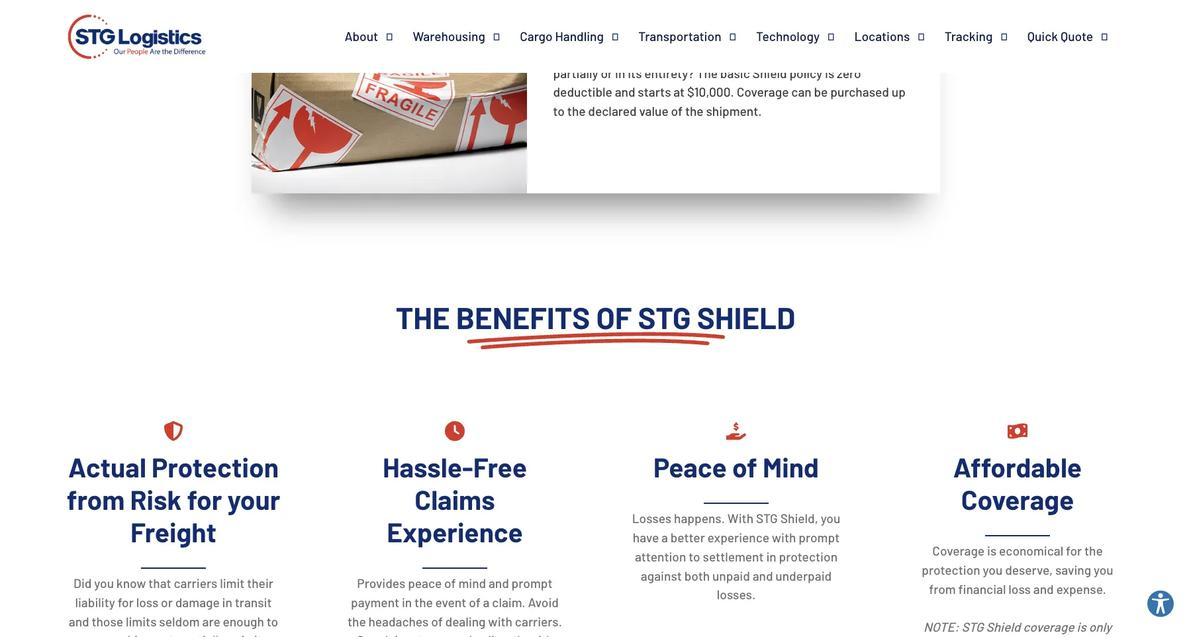 Task type: locate. For each thing, give the bounding box(es) containing it.
1 horizontal spatial with
[[772, 530, 796, 545]]

0 vertical spatial seldom
[[683, 46, 724, 61]]

1 vertical spatial stg
[[756, 511, 778, 526]]

coverage inside affordable coverage
[[961, 483, 1074, 515]]

claim.
[[492, 595, 525, 610]]

0 vertical spatial with
[[772, 530, 796, 545]]

the
[[567, 103, 586, 119], [685, 103, 704, 119], [1085, 543, 1103, 558], [415, 595, 433, 610], [348, 614, 366, 629]]

shipment, for did you know that carriers limit their liability for loss or damage in transit and those limits seldom are enough to cover a shipment, partially or in 
[[121, 633, 177, 637]]

1 vertical spatial coverage
[[961, 483, 1074, 515]]

quick quote
[[1028, 28, 1093, 44]]

those for did you know that carriers limit their liability for loss or damage in transit and those limits seldom are enough to cover a shipment, partially or in 
[[92, 614, 123, 629]]

1 horizontal spatial shipment,
[[847, 46, 903, 61]]

prompt inside 'provides peace of mind and prompt payment in the event of a claim. avoid the headaches of dealing with carriers. our claims team works directly w'
[[512, 575, 553, 591]]

transit for did you know that carriers limit their liability for loss or damage in transit and those limits seldom are enough to cover a shipment, partially or in its entirety? the basic shield policy is zero deductible and starts at $10,000. coverage can be purchased up to the declared value of the shipment.
[[553, 46, 590, 61]]

prompt up avoid
[[512, 575, 553, 591]]

coverage up economical
[[961, 483, 1074, 515]]

0 vertical spatial from
[[67, 483, 125, 515]]

a
[[838, 46, 845, 61], [662, 530, 668, 545], [483, 595, 490, 610], [112, 633, 119, 637]]

carriers up entirety?
[[654, 27, 697, 42]]

1 horizontal spatial did
[[553, 27, 571, 42]]

1 vertical spatial cover
[[79, 633, 110, 637]]

0 vertical spatial liability
[[756, 27, 796, 42]]

damage for did you know that carriers limit their liability for loss or damage in transit and those limits seldom are enough to cover a shipment, partially or in 
[[175, 595, 220, 610]]

works
[[448, 633, 482, 637]]

handling
[[555, 28, 604, 44]]

partially inside did you know that carriers limit their liability for loss or damage in transit and those limits seldom are enough to cover a shipment, partially or in
[[179, 633, 225, 637]]

damage
[[856, 27, 900, 42], [175, 595, 220, 610]]

to
[[791, 46, 802, 61], [553, 103, 565, 119], [689, 549, 700, 564], [267, 614, 278, 629]]

0 horizontal spatial transit
[[235, 595, 272, 610]]

is inside note: stg shield coverage is only
[[1077, 619, 1086, 635]]

carriers inside did you know that carriers limit their liability for loss or damage in transit and those limits seldom are enough to cover a shipment, partially or in
[[174, 575, 217, 591]]

are for did you know that carriers limit their liability for loss or damage in transit and those limits seldom are enough to cover a shipment, partially or in 
[[202, 614, 220, 629]]

1 vertical spatial partially
[[179, 633, 225, 637]]

know for did you know that carriers limit their liability for loss or damage in transit and those limits seldom are enough to cover a shipment, partially or in 
[[116, 575, 146, 591]]

1 horizontal spatial their
[[727, 27, 753, 42]]

limits inside did you know that carriers limit their liability for loss or damage in transit and those limits seldom are enough to cover a shipment, partially or in its entirety? the basic shield policy is zero deductible and starts at $10,000. coverage can be purchased up to the declared value of the shipment.
[[650, 46, 681, 61]]

1 horizontal spatial is
[[987, 543, 997, 558]]

coverage down basic
[[737, 84, 789, 100]]

0 horizontal spatial stg
[[638, 299, 691, 335]]

limit inside did you know that carriers limit their liability for loss or damage in transit and those limits seldom are enough to cover a shipment, partially or in
[[220, 575, 245, 591]]

with
[[772, 530, 796, 545], [488, 614, 513, 629]]

0 vertical spatial coverage
[[737, 84, 789, 100]]

for inside coverage is economical for the protection you deserve, saving you from financial loss and expense.
[[1066, 543, 1082, 558]]

attention
[[635, 549, 686, 564]]

are inside did you know that carriers limit their liability for loss or damage in transit and those limits seldom are enough to cover a shipment, partially or in its entirety? the basic shield policy is zero deductible and starts at $10,000. coverage can be purchased up to the declared value of the shipment.
[[726, 46, 744, 61]]

did for did you know that carriers limit their liability for loss or damage in transit and those limits seldom are enough to cover a shipment, partially or in 
[[74, 575, 92, 591]]

seldom inside did you know that carriers limit their liability for loss or damage in transit and those limits seldom are enough to cover a shipment, partially or in
[[159, 614, 200, 629]]

1 horizontal spatial know
[[596, 27, 626, 42]]

protection
[[152, 451, 279, 483]]

limit inside did you know that carriers limit their liability for loss or damage in transit and those limits seldom are enough to cover a shipment, partially or in its entirety? the basic shield policy is zero deductible and starts at $10,000. coverage can be purchased up to the declared value of the shipment.
[[700, 27, 724, 42]]

is
[[825, 65, 835, 81], [987, 543, 997, 558], [1077, 619, 1086, 635]]

benefits
[[456, 299, 590, 335]]

expense.
[[1056, 581, 1106, 596]]

1 horizontal spatial limits
[[650, 46, 681, 61]]

liability inside did you know that carriers limit their liability for loss or damage in transit and those limits seldom are enough to cover a shipment, partially or in
[[75, 595, 115, 610]]

0 vertical spatial the
[[697, 65, 718, 81]]

that for did you know that carriers limit their liability for loss or damage in transit and those limits seldom are enough to cover a shipment, partially or in its entirety? the basic shield policy is zero deductible and starts at $10,000. coverage can be purchased up to the declared value of the shipment.
[[628, 27, 651, 42]]

your
[[227, 483, 280, 515]]

2 vertical spatial is
[[1077, 619, 1086, 635]]

to inside losses happens. with stg shield, you have a better experience with prompt attention to settlement in protection against both unpaid and underpaid losses.
[[689, 549, 700, 564]]

seldom
[[683, 46, 724, 61], [159, 614, 200, 629]]

1 horizontal spatial are
[[726, 46, 744, 61]]

0 horizontal spatial limit
[[220, 575, 245, 591]]

and inside coverage is economical for the protection you deserve, saving you from financial loss and expense.
[[1034, 581, 1054, 596]]

0 horizontal spatial prompt
[[512, 575, 553, 591]]

0 horizontal spatial their
[[247, 575, 273, 591]]

1 horizontal spatial loss
[[817, 27, 839, 42]]

1 vertical spatial liability
[[75, 595, 115, 610]]

cover
[[805, 46, 836, 61], [79, 633, 110, 637]]

2 vertical spatial stg
[[962, 619, 984, 635]]

1 horizontal spatial enough
[[747, 46, 788, 61]]

1 vertical spatial limit
[[220, 575, 245, 591]]

0 horizontal spatial the
[[396, 299, 450, 335]]

is inside did you know that carriers limit their liability for loss or damage in transit and those limits seldom are enough to cover a shipment, partially or in its entirety? the basic shield policy is zero deductible and starts at $10,000. coverage can be purchased up to the declared value of the shipment.
[[825, 65, 835, 81]]

cover for did you know that carriers limit their liability for loss or damage in transit and those limits seldom are enough to cover a shipment, partially or in 
[[79, 633, 110, 637]]

1 vertical spatial damage
[[175, 595, 220, 610]]

coverage inside did you know that carriers limit their liability for loss or damage in transit and those limits seldom are enough to cover a shipment, partially or in its entirety? the basic shield policy is zero deductible and starts at $10,000. coverage can be purchased up to the declared value of the shipment.
[[737, 84, 789, 100]]

0 vertical spatial that
[[628, 27, 651, 42]]

from up note:
[[929, 581, 956, 596]]

1 horizontal spatial partially
[[553, 65, 598, 81]]

0 vertical spatial enough
[[747, 46, 788, 61]]

be
[[814, 84, 828, 100]]

limit for did you know that carriers limit their liability for loss or damage in transit and those limits seldom are enough to cover a shipment, partially or in its entirety? the basic shield policy is zero deductible and starts at $10,000. coverage can be purchased up to the declared value of the shipment.
[[700, 27, 724, 42]]

of
[[671, 103, 683, 119], [596, 299, 632, 335], [732, 451, 757, 483], [444, 575, 456, 591], [469, 595, 481, 610], [431, 614, 443, 629]]

from inside actual protection from risk for your freight
[[67, 483, 125, 515]]

1 vertical spatial the
[[396, 299, 450, 335]]

1 horizontal spatial liability
[[756, 27, 796, 42]]

0 horizontal spatial did
[[74, 575, 92, 591]]

that
[[628, 27, 651, 42], [149, 575, 171, 591]]

experience
[[708, 530, 769, 545]]

their inside did you know that carriers limit their liability for loss or damage in transit and those limits seldom are enough to cover a shipment, partially or in
[[247, 575, 273, 591]]

you
[[574, 27, 594, 42], [821, 511, 841, 526], [983, 562, 1003, 577], [1094, 562, 1114, 577], [94, 575, 114, 591]]

enough
[[747, 46, 788, 61], [223, 614, 264, 629]]

cargo handling link
[[520, 28, 639, 44]]

cargo handling
[[520, 28, 604, 44]]

2 horizontal spatial loss
[[1009, 581, 1031, 596]]

2 horizontal spatial stg
[[962, 619, 984, 635]]

and inside losses happens. with stg shield, you have a better experience with prompt attention to settlement in protection against both unpaid and underpaid losses.
[[753, 568, 773, 583]]

is left zero
[[825, 65, 835, 81]]

limits inside did you know that carriers limit their liability for loss or damage in transit and those limits seldom are enough to cover a shipment, partially or in
[[126, 614, 157, 629]]

1 vertical spatial shield
[[697, 299, 795, 335]]

liability inside did you know that carriers limit their liability for loss or damage in transit and those limits seldom are enough to cover a shipment, partially or in its entirety? the basic shield policy is zero deductible and starts at $10,000. coverage can be purchased up to the declared value of the shipment.
[[756, 27, 796, 42]]

1 vertical spatial their
[[247, 575, 273, 591]]

coverage
[[737, 84, 789, 100], [961, 483, 1074, 515], [933, 543, 985, 558]]

shield inside did you know that carriers limit their liability for loss or damage in transit and those limits seldom are enough to cover a shipment, partially or in its entirety? the basic shield policy is zero deductible and starts at $10,000. coverage can be purchased up to the declared value of the shipment.
[[753, 65, 787, 81]]

protection inside coverage is economical for the protection you deserve, saving you from financial loss and expense.
[[922, 562, 981, 577]]

shipment, inside did you know that carriers limit their liability for loss or damage in transit and those limits seldom are enough to cover a shipment, partially or in its entirety? the basic shield policy is zero deductible and starts at $10,000. coverage can be purchased up to the declared value of the shipment.
[[847, 46, 903, 61]]

you inside losses happens. with stg shield, you have a better experience with prompt attention to settlement in protection against both unpaid and underpaid losses.
[[821, 511, 841, 526]]

those inside did you know that carriers limit their liability for loss or damage in transit and those limits seldom are enough to cover a shipment, partially or in its entirety? the basic shield policy is zero deductible and starts at $10,000. coverage can be purchased up to the declared value of the shipment.
[[616, 46, 647, 61]]

1 vertical spatial those
[[92, 614, 123, 629]]

limit for did you know that carriers limit their liability for loss or damage in transit and those limits seldom are enough to cover a shipment, partially or in 
[[220, 575, 245, 591]]

know inside did you know that carriers limit their liability for loss or damage in transit and those limits seldom are enough to cover a shipment, partially or in its entirety? the basic shield policy is zero deductible and starts at $10,000. coverage can be purchased up to the declared value of the shipment.
[[596, 27, 626, 42]]

settlement
[[703, 549, 764, 564]]

0 horizontal spatial is
[[825, 65, 835, 81]]

shield
[[753, 65, 787, 81], [697, 299, 795, 335], [986, 619, 1021, 635]]

free
[[473, 451, 527, 483]]

transit
[[553, 46, 590, 61], [235, 595, 272, 610]]

partially for did you know that carriers limit their liability for loss or damage in transit and those limits seldom are enough to cover a shipment, partially or in 
[[179, 633, 225, 637]]

have
[[633, 530, 659, 545]]

1 vertical spatial shipment,
[[121, 633, 177, 637]]

a inside did you know that carriers limit their liability for loss or damage in transit and those limits seldom are enough to cover a shipment, partially or in
[[112, 633, 119, 637]]

1 horizontal spatial cover
[[805, 46, 836, 61]]

did inside did you know that carriers limit their liability for loss or damage in transit and those limits seldom are enough to cover a shipment, partially or in its entirety? the basic shield policy is zero deductible and starts at $10,000. coverage can be purchased up to the declared value of the shipment.
[[553, 27, 571, 42]]

0 vertical spatial cover
[[805, 46, 836, 61]]

limits for did you know that carriers limit their liability for loss or damage in transit and those limits seldom are enough to cover a shipment, partially or in its entirety? the basic shield policy is zero deductible and starts at $10,000. coverage can be purchased up to the declared value of the shipment.
[[650, 46, 681, 61]]

1 vertical spatial prompt
[[512, 575, 553, 591]]

0 vertical spatial limit
[[700, 27, 724, 42]]

with down the shield, at the right
[[772, 530, 796, 545]]

stg for shield,
[[756, 511, 778, 526]]

stg inside losses happens. with stg shield, you have a better experience with prompt attention to settlement in protection against both unpaid and underpaid losses.
[[756, 511, 778, 526]]

did for did you know that carriers limit their liability for loss or damage in transit and those limits seldom are enough to cover a shipment, partially or in its entirety? the basic shield policy is zero deductible and starts at $10,000. coverage can be purchased up to the declared value of the shipment.
[[553, 27, 571, 42]]

protection up financial
[[922, 562, 981, 577]]

enough for did you know that carriers limit their liability for loss or damage in transit and those limits seldom are enough to cover a shipment, partially or in 
[[223, 614, 264, 629]]

loss inside coverage is economical for the protection you deserve, saving you from financial loss and expense.
[[1009, 581, 1031, 596]]

1 horizontal spatial the
[[697, 65, 718, 81]]

did inside did you know that carriers limit their liability for loss or damage in transit and those limits seldom are enough to cover a shipment, partially or in
[[74, 575, 92, 591]]

0 horizontal spatial that
[[149, 575, 171, 591]]

1 vertical spatial did
[[74, 575, 92, 591]]

0 horizontal spatial protection
[[779, 549, 838, 564]]

for
[[798, 27, 814, 42], [187, 483, 222, 515], [1066, 543, 1082, 558], [118, 595, 134, 610]]

coverage up financial
[[933, 543, 985, 558]]

shipment, inside did you know that carriers limit their liability for loss or damage in transit and those limits seldom are enough to cover a shipment, partially or in
[[121, 633, 177, 637]]

protection
[[779, 549, 838, 564], [922, 562, 981, 577]]

from left risk
[[67, 483, 125, 515]]

0 vertical spatial know
[[596, 27, 626, 42]]

of inside did you know that carriers limit their liability for loss or damage in transit and those limits seldom are enough to cover a shipment, partially or in its entirety? the basic shield policy is zero deductible and starts at $10,000. coverage can be purchased up to the declared value of the shipment.
[[671, 103, 683, 119]]

purchased
[[831, 84, 889, 100]]

0 vertical spatial prompt
[[799, 530, 840, 545]]

for inside actual protection from risk for your freight
[[187, 483, 222, 515]]

are inside did you know that carriers limit their liability for loss or damage in transit and those limits seldom are enough to cover a shipment, partially or in
[[202, 614, 220, 629]]

economical
[[999, 543, 1064, 558]]

0 vertical spatial transit
[[553, 46, 590, 61]]

damage inside did you know that carriers limit their liability for loss or damage in transit and those limits seldom are enough to cover a shipment, partially or in
[[175, 595, 220, 610]]

that down the freight at the left bottom
[[149, 575, 171, 591]]

to inside did you know that carriers limit their liability for loss or damage in transit and those limits seldom are enough to cover a shipment, partially or in
[[267, 614, 278, 629]]

2 horizontal spatial is
[[1077, 619, 1086, 635]]

0 vertical spatial damage
[[856, 27, 900, 42]]

for inside did you know that carriers limit their liability for loss or damage in transit and those limits seldom are enough to cover a shipment, partially or in its entirety? the basic shield policy is zero deductible and starts at $10,000. coverage can be purchased up to the declared value of the shipment.
[[798, 27, 814, 42]]

cover inside did you know that carriers limit their liability for loss or damage in transit and those limits seldom are enough to cover a shipment, partially or in its entirety? the basic shield policy is zero deductible and starts at $10,000. coverage can be purchased up to the declared value of the shipment.
[[805, 46, 836, 61]]

0 horizontal spatial are
[[202, 614, 220, 629]]

0 horizontal spatial enough
[[223, 614, 264, 629]]

1 vertical spatial transit
[[235, 595, 272, 610]]

carriers inside did you know that carriers limit their liability for loss or damage in transit and those limits seldom are enough to cover a shipment, partially or in its entirety? the basic shield policy is zero deductible and starts at $10,000. coverage can be purchased up to the declared value of the shipment.
[[654, 27, 697, 42]]

0 vertical spatial are
[[726, 46, 744, 61]]

transit inside did you know that carriers limit their liability for loss or damage in transit and those limits seldom are enough to cover a shipment, partially or in
[[235, 595, 272, 610]]

protection up underpaid on the bottom
[[779, 549, 838, 564]]

from
[[67, 483, 125, 515], [929, 581, 956, 596]]

note: stg shield coverage is only
[[911, 619, 1124, 637]]

0 horizontal spatial shipment,
[[121, 633, 177, 637]]

loss inside did you know that carriers limit their liability for loss or damage in transit and those limits seldom are enough to cover a shipment, partially or in its entirety? the basic shield policy is zero deductible and starts at $10,000. coverage can be purchased up to the declared value of the shipment.
[[817, 27, 839, 42]]

0 vertical spatial shield
[[753, 65, 787, 81]]

1 vertical spatial enough
[[223, 614, 264, 629]]

0 horizontal spatial partially
[[179, 633, 225, 637]]

locations
[[855, 28, 910, 44]]

1 horizontal spatial those
[[616, 46, 647, 61]]

0 vertical spatial those
[[616, 46, 647, 61]]

0 vertical spatial limits
[[650, 46, 681, 61]]

those
[[616, 46, 647, 61], [92, 614, 123, 629]]

0 vertical spatial partially
[[553, 65, 598, 81]]

1 horizontal spatial carriers
[[654, 27, 697, 42]]

know inside did you know that carriers limit their liability for loss or damage in transit and those limits seldom are enough to cover a shipment, partially or in
[[116, 575, 146, 591]]

0 horizontal spatial know
[[116, 575, 146, 591]]

their for did you know that carriers limit their liability for loss or damage in transit and those limits seldom are enough to cover a shipment, partially or in its entirety? the basic shield policy is zero deductible and starts at $10,000. coverage can be purchased up to the declared value of the shipment.
[[727, 27, 753, 42]]

the up saving
[[1085, 543, 1103, 558]]

the benefits of stg shield
[[396, 299, 795, 335]]

carriers
[[654, 27, 697, 42], [174, 575, 217, 591]]

shield inside note: stg shield coverage is only
[[986, 619, 1021, 635]]

seldom for did you know that carriers limit their liability for loss or damage in transit and those limits seldom are enough to cover a shipment, partially or in its entirety? the basic shield policy is zero deductible and starts at $10,000. coverage can be purchased up to the declared value of the shipment.
[[683, 46, 724, 61]]

and
[[593, 46, 613, 61], [615, 84, 635, 100], [753, 568, 773, 583], [489, 575, 509, 591], [1034, 581, 1054, 596], [69, 614, 89, 629]]

0 horizontal spatial limits
[[126, 614, 157, 629]]

1 horizontal spatial protection
[[922, 562, 981, 577]]

a inside 'provides peace of mind and prompt payment in the event of a claim. avoid the headaches of dealing with carriers. our claims team works directly w'
[[483, 595, 490, 610]]

carriers for did you know that carriers limit their liability for loss or damage in transit and those limits seldom are enough to cover a shipment, partially or in 
[[174, 575, 217, 591]]

0 horizontal spatial from
[[67, 483, 125, 515]]

event
[[435, 595, 466, 610]]

for inside did you know that carriers limit their liability for loss or damage in transit and those limits seldom are enough to cover a shipment, partially or in
[[118, 595, 134, 610]]

loss
[[817, 27, 839, 42], [1009, 581, 1031, 596], [136, 595, 158, 610]]

1 horizontal spatial stg
[[756, 511, 778, 526]]

1 vertical spatial is
[[987, 543, 997, 558]]

2 vertical spatial shield
[[986, 619, 1021, 635]]

coverage
[[1023, 619, 1074, 635]]

damage for did you know that carriers limit their liability for loss or damage in transit and those limits seldom are enough to cover a shipment, partially or in its entirety? the basic shield policy is zero deductible and starts at $10,000. coverage can be purchased up to the declared value of the shipment.
[[856, 27, 900, 42]]

technology link
[[756, 28, 855, 44]]

1 vertical spatial that
[[149, 575, 171, 591]]

transit inside did you know that carriers limit their liability for loss or damage in transit and those limits seldom are enough to cover a shipment, partially or in its entirety? the basic shield policy is zero deductible and starts at $10,000. coverage can be purchased up to the declared value of the shipment.
[[553, 46, 590, 61]]

mind
[[459, 575, 486, 591]]

1 vertical spatial with
[[488, 614, 513, 629]]

1 vertical spatial carriers
[[174, 575, 217, 591]]

0 horizontal spatial damage
[[175, 595, 220, 610]]

seldom inside did you know that carriers limit their liability for loss or damage in transit and those limits seldom are enough to cover a shipment, partially or in its entirety? the basic shield policy is zero deductible and starts at $10,000. coverage can be purchased up to the declared value of the shipment.
[[683, 46, 724, 61]]

saving
[[1055, 562, 1091, 577]]

0 vertical spatial carriers
[[654, 27, 697, 42]]

0 vertical spatial their
[[727, 27, 753, 42]]

0 horizontal spatial carriers
[[174, 575, 217, 591]]

zero
[[837, 65, 861, 81]]

better
[[671, 530, 705, 545]]

their inside did you know that carriers limit their liability for loss or damage in transit and those limits seldom are enough to cover a shipment, partially or in its entirety? the basic shield policy is zero deductible and starts at $10,000. coverage can be purchased up to the declared value of the shipment.
[[727, 27, 753, 42]]

1 vertical spatial seldom
[[159, 614, 200, 629]]

2 vertical spatial coverage
[[933, 543, 985, 558]]

with up directly
[[488, 614, 513, 629]]

enough inside did you know that carriers limit their liability for loss or damage in transit and those limits seldom are enough to cover a shipment, partially or in its entirety? the basic shield policy is zero deductible and starts at $10,000. coverage can be purchased up to the declared value of the shipment.
[[747, 46, 788, 61]]

0 horizontal spatial loss
[[136, 595, 158, 610]]

cover inside did you know that carriers limit their liability for loss or damage in transit and those limits seldom are enough to cover a shipment, partially or in
[[79, 633, 110, 637]]

claims
[[415, 483, 495, 515]]

0 horizontal spatial those
[[92, 614, 123, 629]]

1 horizontal spatial prompt
[[799, 530, 840, 545]]

liability for did you know that carriers limit their liability for loss or damage in transit and those limits seldom are enough to cover a shipment, partially or in 
[[75, 595, 115, 610]]

0 vertical spatial stg
[[638, 299, 691, 335]]

the
[[697, 65, 718, 81], [396, 299, 450, 335]]

0 horizontal spatial with
[[488, 614, 513, 629]]

transit for did you know that carriers limit their liability for loss or damage in transit and those limits seldom are enough to cover a shipment, partially or in 
[[235, 595, 272, 610]]

know
[[596, 27, 626, 42], [116, 575, 146, 591]]

1 horizontal spatial from
[[929, 581, 956, 596]]

1 vertical spatial from
[[929, 581, 956, 596]]

1 vertical spatial know
[[116, 575, 146, 591]]

partially inside did you know that carriers limit their liability for loss or damage in transit and those limits seldom are enough to cover a shipment, partially or in its entirety? the basic shield policy is zero deductible and starts at $10,000. coverage can be purchased up to the declared value of the shipment.
[[553, 65, 598, 81]]

0 vertical spatial is
[[825, 65, 835, 81]]

that inside did you know that carriers limit their liability for loss or damage in transit and those limits seldom are enough to cover a shipment, partially or in
[[149, 575, 171, 591]]

know for did you know that carriers limit their liability for loss or damage in transit and those limits seldom are enough to cover a shipment, partially or in its entirety? the basic shield policy is zero deductible and starts at $10,000. coverage can be purchased up to the declared value of the shipment.
[[596, 27, 626, 42]]

loss for did you know that carriers limit their liability for loss or damage in transit and those limits seldom are enough to cover a shipment, partially or in 
[[136, 595, 158, 610]]

is left only at the bottom right of the page
[[1077, 619, 1086, 635]]

loss inside did you know that carriers limit their liability for loss or damage in transit and those limits seldom are enough to cover a shipment, partially or in
[[136, 595, 158, 610]]

is up financial
[[987, 543, 997, 558]]

limits
[[650, 46, 681, 61], [126, 614, 157, 629]]

0 vertical spatial did
[[553, 27, 571, 42]]

are
[[726, 46, 744, 61], [202, 614, 220, 629]]

prompt down the shield, at the right
[[799, 530, 840, 545]]

headaches
[[369, 614, 429, 629]]

0 vertical spatial shipment,
[[847, 46, 903, 61]]

those inside did you know that carriers limit their liability for loss or damage in transit and those limits seldom are enough to cover a shipment, partially or in
[[92, 614, 123, 629]]

carriers down the freight at the left bottom
[[174, 575, 217, 591]]

enough for did you know that carriers limit their liability for loss or damage in transit and those limits seldom are enough to cover a shipment, partially or in its entirety? the basic shield policy is zero deductible and starts at $10,000. coverage can be purchased up to the declared value of the shipment.
[[747, 46, 788, 61]]

1 horizontal spatial limit
[[700, 27, 724, 42]]

0 horizontal spatial seldom
[[159, 614, 200, 629]]

declared
[[588, 103, 637, 119]]

1 vertical spatial are
[[202, 614, 220, 629]]

enough inside did you know that carriers limit their liability for loss or damage in transit and those limits seldom are enough to cover a shipment, partially or in
[[223, 614, 264, 629]]

shipment,
[[847, 46, 903, 61], [121, 633, 177, 637]]

shipment, for did you know that carriers limit their liability for loss or damage in transit and those limits seldom are enough to cover a shipment, partially or in its entirety? the basic shield policy is zero deductible and starts at $10,000. coverage can be purchased up to the declared value of the shipment.
[[847, 46, 903, 61]]

that inside did you know that carriers limit their liability for loss or damage in transit and those limits seldom are enough to cover a shipment, partially or in its entirety? the basic shield policy is zero deductible and starts at $10,000. coverage can be purchased up to the declared value of the shipment.
[[628, 27, 651, 42]]

damage inside did you know that carriers limit their liability for loss or damage in transit and those limits seldom are enough to cover a shipment, partially or in its entirety? the basic shield policy is zero deductible and starts at $10,000. coverage can be purchased up to the declared value of the shipment.
[[856, 27, 900, 42]]

seldom for did you know that carriers limit their liability for loss or damage in transit and those limits seldom are enough to cover a shipment, partially or in 
[[159, 614, 200, 629]]

partially
[[553, 65, 598, 81], [179, 633, 225, 637]]

that up its
[[628, 27, 651, 42]]

limit
[[700, 27, 724, 42], [220, 575, 245, 591]]



Task type: vqa. For each thing, say whether or not it's contained in the screenshot.
transit
yes



Task type: describe. For each thing, give the bounding box(es) containing it.
from inside coverage is economical for the protection you deserve, saving you from financial loss and expense.
[[929, 581, 956, 596]]

actual
[[68, 451, 146, 483]]

coverage inside coverage is economical for the protection you deserve, saving you from financial loss and expense.
[[933, 543, 985, 558]]

with
[[728, 511, 754, 526]]

stg for shield
[[638, 299, 691, 335]]

quick quote link
[[1028, 28, 1128, 44]]

the up the our at the bottom of page
[[348, 614, 366, 629]]

quick
[[1028, 28, 1058, 44]]

peace of mind
[[654, 451, 819, 483]]

coverage is economical for the protection you deserve, saving you from financial loss and expense.
[[922, 543, 1114, 596]]

and inside 'provides peace of mind and prompt payment in the event of a claim. avoid the headaches of dealing with carriers. our claims team works directly w'
[[489, 575, 509, 591]]

team
[[417, 633, 446, 637]]

stg usa #1 image
[[63, 0, 210, 78]]

technology
[[756, 28, 820, 44]]

actual protection from risk for your freight
[[67, 451, 280, 548]]

did you know that carriers limit their liability for loss or damage in transit and those limits seldom are enough to cover a shipment, partially or in its entirety? the basic shield policy is zero deductible and starts at $10,000. coverage can be purchased up to the declared value of the shipment.
[[553, 27, 913, 119]]

peace
[[654, 451, 727, 483]]

their for did you know that carriers limit their liability for loss or damage in transit and those limits seldom are enough to cover a shipment, partially or in 
[[247, 575, 273, 591]]

unpaid
[[712, 568, 750, 583]]

cover for did you know that carriers limit their liability for loss or damage in transit and those limits seldom are enough to cover a shipment, partially or in its entirety? the basic shield policy is zero deductible and starts at $10,000. coverage can be purchased up to the declared value of the shipment.
[[805, 46, 836, 61]]

transportation
[[639, 28, 721, 44]]

are for did you know that carriers limit their liability for loss or damage in transit and those limits seldom are enough to cover a shipment, partially or in its entirety? the basic shield policy is zero deductible and starts at $10,000. coverage can be purchased up to the declared value of the shipment.
[[726, 46, 744, 61]]

cargo
[[520, 28, 553, 44]]

starts
[[638, 84, 671, 100]]

partially for did you know that carriers limit their liability for loss or damage in transit and those limits seldom are enough to cover a shipment, partially or in its entirety? the basic shield policy is zero deductible and starts at $10,000. coverage can be purchased up to the declared value of the shipment.
[[553, 65, 598, 81]]

those for did you know that carriers limit their liability for loss or damage in transit and those limits seldom are enough to cover a shipment, partially or in its entirety? the basic shield policy is zero deductible and starts at $10,000. coverage can be purchased up to the declared value of the shipment.
[[616, 46, 647, 61]]

the down the peace
[[415, 595, 433, 610]]

limits for did you know that carriers limit their liability for loss or damage in transit and those limits seldom are enough to cover a shipment, partially or in 
[[126, 614, 157, 629]]

you inside did you know that carriers limit their liability for loss or damage in transit and those limits seldom are enough to cover a shipment, partially or in its entirety? the basic shield policy is zero deductible and starts at $10,000. coverage can be purchased up to the declared value of the shipment.
[[574, 27, 594, 42]]

entirety?
[[645, 65, 694, 81]]

shield,
[[781, 511, 818, 526]]

directly
[[484, 633, 526, 637]]

transportation link
[[639, 28, 756, 44]]

a inside losses happens. with stg shield, you have a better experience with prompt attention to settlement in protection against both unpaid and underpaid losses.
[[662, 530, 668, 545]]

experience
[[387, 515, 523, 548]]

losses.
[[717, 587, 756, 602]]

carriers for did you know that carriers limit their liability for loss or damage in transit and those limits seldom are enough to cover a shipment, partially or in its entirety? the basic shield policy is zero deductible and starts at $10,000. coverage can be purchased up to the declared value of the shipment.
[[654, 27, 697, 42]]

about
[[345, 28, 378, 44]]

with inside 'provides peace of mind and prompt payment in the event of a claim. avoid the headaches of dealing with carriers. our claims team works directly w'
[[488, 614, 513, 629]]

note:
[[924, 619, 959, 635]]

value
[[639, 103, 669, 119]]

that for did you know that carriers limit their liability for loss or damage in transit and those limits seldom are enough to cover a shipment, partially or in 
[[149, 575, 171, 591]]

peace
[[408, 575, 442, 591]]

tracking
[[945, 28, 993, 44]]

in inside losses happens. with stg shield, you have a better experience with prompt attention to settlement in protection against both unpaid and underpaid losses.
[[766, 549, 777, 564]]

protection inside losses happens. with stg shield, you have a better experience with prompt attention to settlement in protection against both unpaid and underpaid losses.
[[779, 549, 838, 564]]

policy
[[790, 65, 823, 81]]

shipment.
[[706, 103, 762, 119]]

both
[[684, 568, 710, 583]]

financial
[[958, 581, 1006, 596]]

stg inside note: stg shield coverage is only
[[962, 619, 984, 635]]

$10,000.
[[687, 84, 734, 100]]

affordable
[[953, 451, 1082, 483]]

in inside 'provides peace of mind and prompt payment in the event of a claim. avoid the headaches of dealing with carriers. our claims team works directly w'
[[402, 595, 412, 610]]

and inside did you know that carriers limit their liability for loss or damage in transit and those limits seldom are enough to cover a shipment, partially or in
[[69, 614, 89, 629]]

hassle-free claims experience
[[383, 451, 527, 548]]

did you know that carriers limit their liability for loss or damage in transit and those limits seldom are enough to cover a shipment, partially or in 
[[69, 575, 278, 637]]

loss for did you know that carriers limit their liability for loss or damage in transit and those limits seldom are enough to cover a shipment, partially or in its entirety? the basic shield policy is zero deductible and starts at $10,000. coverage can be purchased up to the declared value of the shipment.
[[817, 27, 839, 42]]

the down deductible
[[567, 103, 586, 119]]

dealing
[[445, 614, 486, 629]]

against
[[641, 568, 682, 583]]

tracking link
[[945, 28, 1028, 44]]

warehousing
[[413, 28, 485, 44]]

locations link
[[855, 28, 945, 44]]

the inside did you know that carriers limit their liability for loss or damage in transit and those limits seldom are enough to cover a shipment, partially or in its entirety? the basic shield policy is zero deductible and starts at $10,000. coverage can be purchased up to the declared value of the shipment.
[[697, 65, 718, 81]]

with inside losses happens. with stg shield, you have a better experience with prompt attention to settlement in protection against both unpaid and underpaid losses.
[[772, 530, 796, 545]]

up
[[892, 84, 906, 100]]

our
[[357, 633, 376, 637]]

is inside coverage is economical for the protection you deserve, saving you from financial loss and expense.
[[987, 543, 997, 558]]

the inside coverage is economical for the protection you deserve, saving you from financial loss and expense.
[[1085, 543, 1103, 558]]

freight
[[130, 515, 217, 548]]

can
[[792, 84, 812, 100]]

losses happens. with stg shield, you have a better experience with prompt attention to settlement in protection against both unpaid and underpaid losses.
[[632, 511, 841, 602]]

at
[[674, 84, 685, 100]]

only
[[1089, 619, 1112, 635]]

provides peace of mind and prompt payment in the event of a claim. avoid the headaches of dealing with carriers. our claims team works directly w
[[348, 575, 562, 637]]

quote
[[1061, 28, 1093, 44]]

underpaid
[[776, 568, 832, 583]]

a inside did you know that carriers limit their liability for loss or damage in transit and those limits seldom are enough to cover a shipment, partially or in its entirety? the basic shield policy is zero deductible and starts at $10,000. coverage can be purchased up to the declared value of the shipment.
[[838, 46, 845, 61]]

you inside did you know that carriers limit their liability for loss or damage in transit and those limits seldom are enough to cover a shipment, partially or in
[[94, 575, 114, 591]]

the down $10,000.
[[685, 103, 704, 119]]

carriers.
[[515, 614, 562, 629]]

hassle-
[[383, 451, 473, 483]]

losses
[[632, 511, 672, 526]]

warehousing link
[[413, 28, 520, 44]]

happens.
[[674, 511, 725, 526]]

claims
[[379, 633, 415, 637]]

risk
[[130, 483, 182, 515]]

liability for did you know that carriers limit their liability for loss or damage in transit and those limits seldom are enough to cover a shipment, partially or in its entirety? the basic shield policy is zero deductible and starts at $10,000. coverage can be purchased up to the declared value of the shipment.
[[756, 27, 796, 42]]

payment
[[351, 595, 399, 610]]

avoid
[[528, 595, 559, 610]]

about link
[[345, 28, 413, 44]]

mind
[[763, 451, 819, 483]]

affordable coverage
[[953, 451, 1082, 515]]

prompt inside losses happens. with stg shield, you have a better experience with prompt attention to settlement in protection against both unpaid and underpaid losses.
[[799, 530, 840, 545]]

provides
[[357, 575, 405, 591]]

its
[[628, 65, 642, 81]]

deserve,
[[1005, 562, 1053, 577]]

basic
[[720, 65, 750, 81]]

deductible
[[553, 84, 612, 100]]



